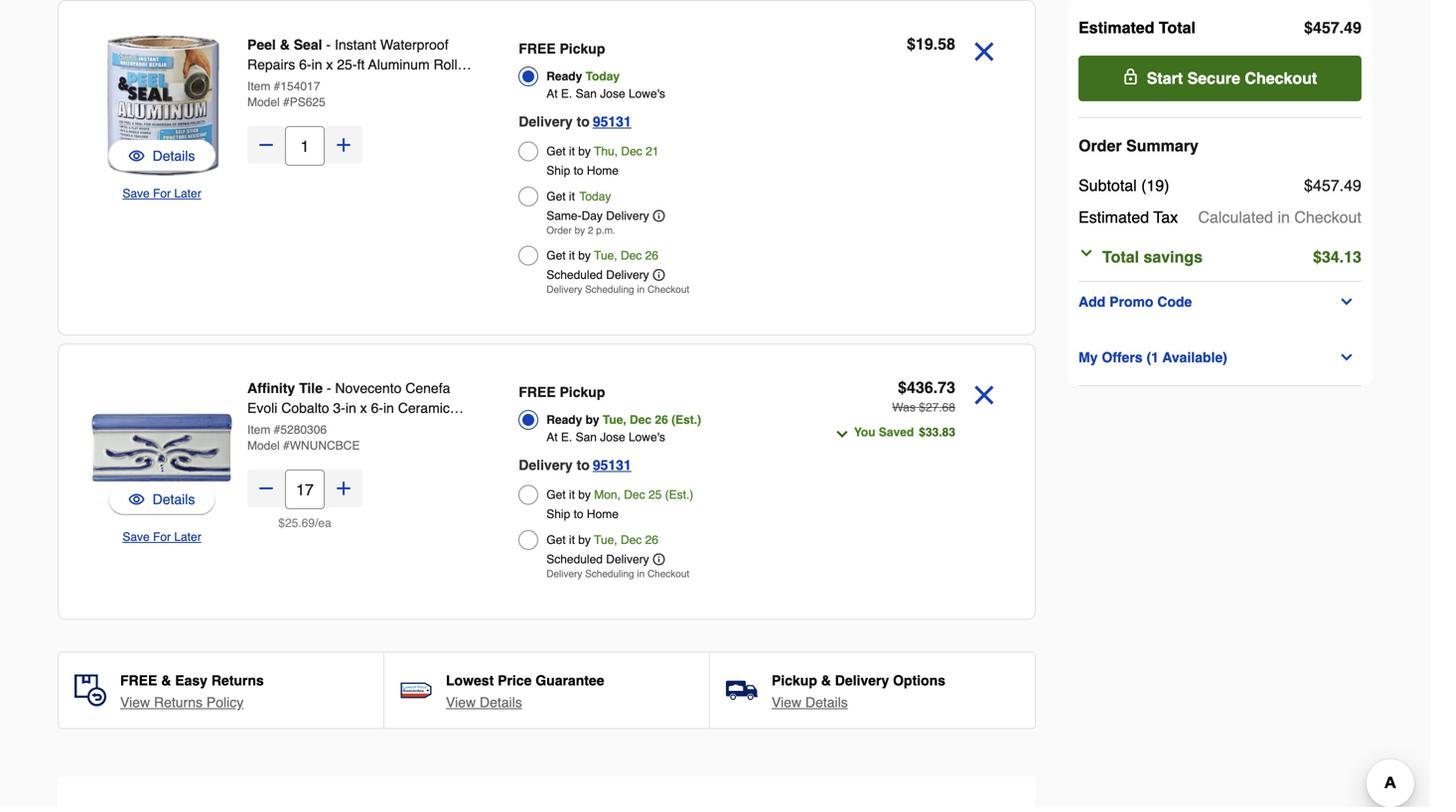 Task type: describe. For each thing, give the bounding box(es) containing it.
my offers (1 available) link
[[1079, 346, 1362, 370]]

calculated
[[1199, 208, 1274, 227]]

pickup inside pickup & delivery options view details
[[772, 673, 818, 689]]

option group for novecento cenefa evoli cobalto 3-in x 6-in ceramic bullnose tile (0.1-sq. ft/ piece)
[[519, 379, 795, 586]]

order summary
[[1079, 137, 1199, 155]]

21
[[646, 145, 659, 158]]

ready today
[[547, 70, 620, 83]]

to up get it today
[[574, 164, 584, 178]]

2 vertical spatial 26
[[646, 534, 659, 548]]

home for instant waterproof repairs 6-in x 25-ft aluminum roll flashing
[[587, 164, 619, 178]]

start secure checkout button
[[1079, 56, 1362, 101]]

$ 25 . 69 /ea
[[279, 517, 332, 531]]

33
[[926, 426, 939, 440]]

instant waterproof repairs 6-in x 25-ft aluminum roll flashing image
[[90, 33, 234, 176]]

lowest price guarantee view details
[[446, 673, 605, 711]]

1 vertical spatial returns
[[154, 695, 203, 711]]

home for novecento cenefa evoli cobalto 3-in x 6-in ceramic bullnose tile (0.1-sq. ft/ piece)
[[587, 508, 619, 522]]

1 delivery scheduling in checkout from the top
[[547, 284, 690, 296]]

instant
[[335, 37, 377, 53]]

$ left 69
[[279, 517, 285, 531]]

save for later for instant waterproof repairs 6-in x 25-ft aluminum roll flashing
[[123, 187, 201, 201]]

1 vertical spatial 26
[[655, 413, 669, 427]]

checkout down get it by mon, dec 25 (est.)
[[648, 569, 690, 580]]

457 for estimated total
[[1314, 18, 1340, 37]]

save for later button for bullnose
[[123, 528, 201, 548]]

my offers (1 available)
[[1079, 350, 1228, 366]]

view inside lowest price guarantee view details
[[446, 695, 476, 711]]

pickup & delivery options view details
[[772, 673, 946, 711]]

thu,
[[594, 145, 618, 158]]

$ 19 . 58
[[907, 35, 956, 53]]

6- inside instant waterproof repairs 6-in x 25-ft aluminum roll flashing
[[299, 57, 312, 73]]

mon,
[[594, 488, 621, 502]]

estimated tax
[[1079, 208, 1179, 227]]

by left mon,
[[579, 488, 591, 502]]

4 it from the top
[[569, 488, 575, 502]]

start
[[1147, 69, 1184, 87]]

chevron down image
[[1340, 294, 1356, 310]]

offers
[[1102, 350, 1143, 366]]

2
[[588, 225, 594, 237]]

affinity tile -
[[247, 381, 335, 396]]

dec down get it by mon, dec 25 (est.)
[[621, 534, 642, 548]]

view for free & easy returns view returns policy
[[120, 695, 150, 711]]

for for bullnose
[[153, 531, 171, 545]]

info image
[[653, 210, 665, 222]]

$ 457 . 49 for total
[[1305, 18, 1362, 37]]

free for roll
[[519, 41, 556, 57]]

at for instant waterproof repairs 6-in x 25-ft aluminum roll flashing
[[547, 87, 558, 101]]

save for later for novecento cenefa evoli cobalto 3-in x 6-in ceramic bullnose tile (0.1-sq. ft/ piece)
[[123, 531, 201, 545]]

promo
[[1110, 294, 1154, 310]]

by up mon,
[[586, 413, 600, 427]]

2 get it by tue, dec 26 from the top
[[547, 534, 659, 548]]

$ left the 58
[[907, 35, 916, 53]]

roll
[[434, 57, 458, 73]]

to down get it by mon, dec 25 (est.)
[[574, 508, 584, 522]]

$ left 13
[[1314, 248, 1323, 266]]

was
[[893, 401, 916, 415]]

minus image
[[256, 479, 276, 499]]

ship for instant waterproof repairs 6-in x 25-ft aluminum roll flashing
[[547, 164, 571, 178]]

chevron down image for my offers (1 available)
[[1340, 350, 1356, 366]]

price
[[498, 673, 532, 689]]

95131 button for novecento cenefa evoli cobalto 3-in x 6-in ceramic bullnose tile (0.1-sq. ft/ piece)
[[593, 454, 632, 477]]

secure
[[1188, 69, 1241, 87]]

/ea
[[315, 517, 332, 531]]

piece)
[[397, 420, 436, 436]]

peel & seal -
[[247, 37, 335, 53]]

save for later button for flashing
[[123, 184, 201, 204]]

$ right saved
[[919, 426, 926, 440]]

item #5280306 model #wnuncbce
[[247, 423, 360, 453]]

guarantee
[[536, 673, 605, 689]]

ship to home for novecento cenefa evoli cobalto 3-in x 6-in ceramic bullnose tile (0.1-sq. ft/ piece)
[[547, 508, 619, 522]]

pickup for roll
[[560, 41, 606, 57]]

easy
[[175, 673, 208, 689]]

$ up start secure checkout
[[1305, 18, 1314, 37]]

cobalto
[[281, 400, 329, 416]]

start secure checkout
[[1147, 69, 1318, 87]]

by left 2
[[575, 225, 585, 237]]

3 it from the top
[[569, 249, 575, 263]]

25 inside option group
[[649, 488, 662, 502]]

5 it from the top
[[569, 534, 575, 548]]

2 delivery scheduling in checkout from the top
[[547, 569, 690, 580]]

novecento cenefa evoli cobalto 3-in x 6-in ceramic bullnose tile (0.1-sq. ft/ piece)
[[247, 381, 451, 436]]

savings
[[1144, 248, 1203, 266]]

by down order by 2 p.m.
[[579, 249, 591, 263]]

1 scheduled delivery from the top
[[547, 268, 650, 282]]

delivery to 95131 for instant waterproof repairs 6-in x 25-ft aluminum roll flashing
[[519, 114, 632, 130]]

by left thu, at the left top of page
[[579, 145, 591, 158]]

at e. san jose lowe's for novecento cenefa evoli cobalto 3-in x 6-in ceramic bullnose tile (0.1-sq. ft/ piece)
[[547, 431, 666, 445]]

$ 436 . 73 was $ 27 . 68
[[893, 379, 956, 415]]

free pickup for ceramic
[[519, 385, 606, 400]]

& for pickup
[[822, 673, 832, 689]]

checkout inside button
[[1246, 69, 1318, 87]]

ready for ceramic
[[547, 413, 583, 427]]

get it by mon, dec 25 (est.)
[[547, 488, 694, 502]]

19
[[916, 35, 934, 53]]

day
[[582, 209, 603, 223]]

calculated in checkout
[[1199, 208, 1362, 227]]

chevron down image for you saved
[[835, 427, 850, 443]]

save for bullnose
[[123, 531, 150, 545]]

1 get from the top
[[547, 145, 566, 158]]

3 get from the top
[[547, 249, 566, 263]]

aluminum
[[368, 57, 430, 73]]

code
[[1158, 294, 1193, 310]]

view details link for details
[[446, 693, 522, 713]]

1 scheduling from the top
[[585, 284, 635, 296]]

item #154017 model #ps625
[[247, 79, 326, 109]]

27
[[926, 401, 939, 415]]

68
[[943, 401, 956, 415]]

(19)
[[1142, 176, 1170, 195]]

jose for instant waterproof repairs 6-in x 25-ft aluminum roll flashing
[[600, 87, 626, 101]]

delivery to 95131 for novecento cenefa evoli cobalto 3-in x 6-in ceramic bullnose tile (0.1-sq. ft/ piece)
[[519, 458, 632, 474]]

49 for estimated total
[[1345, 18, 1362, 37]]

1 horizontal spatial returns
[[211, 673, 264, 689]]

34
[[1323, 248, 1340, 266]]

(1
[[1147, 350, 1160, 366]]

free pickup for roll
[[519, 41, 606, 57]]

add promo code
[[1079, 294, 1193, 310]]

add
[[1079, 294, 1106, 310]]

2 - from the top
[[327, 381, 331, 396]]

evoli
[[247, 400, 278, 416]]

peel
[[247, 37, 276, 53]]

you saved $ 33 . 83
[[854, 426, 956, 440]]

ft
[[357, 57, 365, 73]]

get it by thu, dec 21
[[547, 145, 659, 158]]

13
[[1345, 248, 1362, 266]]

ready by tue, dec 26 (est.)
[[547, 413, 702, 427]]

order by 2 p.m.
[[547, 225, 616, 237]]

options
[[894, 673, 946, 689]]

cenefa
[[406, 381, 451, 396]]

stepper number input field with increment and decrement buttons number field for minus icon
[[285, 126, 325, 166]]

available)
[[1163, 350, 1228, 366]]

model for flashing
[[247, 95, 280, 109]]

e. for instant waterproof repairs 6-in x 25-ft aluminum roll flashing
[[561, 87, 573, 101]]

model for bullnose
[[247, 439, 280, 453]]

1 scheduled from the top
[[547, 268, 603, 282]]

1 vertical spatial tue,
[[603, 413, 627, 427]]

total savings
[[1103, 248, 1203, 266]]

49 for subtotal (19)
[[1345, 176, 1362, 195]]

my
[[1079, 350, 1099, 366]]

tile inside 'novecento cenefa evoli cobalto 3-in x 6-in ceramic bullnose tile (0.1-sq. ft/ piece)'
[[305, 420, 326, 436]]

dec left 21
[[621, 145, 643, 158]]

1 get it by tue, dec 26 from the top
[[547, 249, 659, 263]]

p.m.
[[596, 225, 616, 237]]

get it today
[[547, 190, 612, 204]]

dec down same-day delivery
[[621, 249, 642, 263]]

(0.1-
[[330, 420, 359, 436]]

you
[[854, 426, 876, 440]]

san for novecento cenefa evoli cobalto 3-in x 6-in ceramic bullnose tile (0.1-sq. ft/ piece)
[[576, 431, 597, 445]]

0 vertical spatial 26
[[646, 249, 659, 263]]

3-
[[333, 400, 346, 416]]

1 horizontal spatial chevron down image
[[1079, 245, 1095, 261]]

view returns policy link
[[120, 693, 244, 713]]

seal
[[294, 37, 322, 53]]

0 horizontal spatial 25
[[285, 517, 298, 531]]

san for instant waterproof repairs 6-in x 25-ft aluminum roll flashing
[[576, 87, 597, 101]]

2 vertical spatial tue,
[[594, 534, 618, 548]]

subtotal
[[1079, 176, 1138, 195]]

$ 457 . 49 for (19)
[[1305, 176, 1362, 195]]

in down same-day delivery
[[637, 284, 645, 296]]

subtotal (19)
[[1079, 176, 1170, 195]]

policy
[[207, 695, 244, 711]]

436
[[907, 379, 934, 397]]

ready for roll
[[547, 70, 583, 83]]



Task type: vqa. For each thing, say whether or not it's contained in the screenshot.
1st View Details Link from right
yes



Task type: locate. For each thing, give the bounding box(es) containing it.
95131 button up mon,
[[593, 454, 632, 477]]

in
[[312, 57, 322, 73], [1278, 208, 1291, 227], [637, 284, 645, 296], [346, 400, 356, 416], [384, 400, 394, 416], [637, 569, 645, 580]]

info image down get it by mon, dec 25 (est.)
[[653, 554, 665, 566]]

1 delivery to 95131 from the top
[[519, 114, 632, 130]]

0 vertical spatial tile
[[299, 381, 323, 396]]

& inside free & easy returns view returns policy
[[161, 673, 171, 689]]

chevron down image up add
[[1079, 245, 1095, 261]]

order for order by 2 p.m.
[[547, 225, 572, 237]]

1 vertical spatial scheduled delivery
[[547, 553, 650, 567]]

view details link for view
[[772, 693, 848, 713]]

ship to home
[[547, 164, 619, 178], [547, 508, 619, 522]]

1 remove item image from the top
[[968, 35, 1002, 69]]

scheduling
[[585, 284, 635, 296], [585, 569, 635, 580]]

save down quickview image
[[123, 187, 150, 201]]

view inside pickup & delivery options view details
[[772, 695, 802, 711]]

& for free
[[161, 673, 171, 689]]

- up cobalto
[[327, 381, 331, 396]]

1 view from the left
[[120, 695, 150, 711]]

add promo code link
[[1079, 290, 1362, 314]]

it down get it by mon, dec 25 (est.)
[[569, 534, 575, 548]]

free inside free & easy returns view returns policy
[[120, 673, 157, 689]]

1 vertical spatial pickup
[[560, 385, 606, 400]]

1 option group from the top
[[519, 35, 795, 301]]

0 horizontal spatial view details link
[[446, 693, 522, 713]]

scheduled down mon,
[[547, 553, 603, 567]]

summary
[[1127, 137, 1199, 155]]

#154017
[[274, 79, 320, 93]]

remove item image
[[968, 35, 1002, 69], [968, 379, 1002, 412]]

2 scheduling from the top
[[585, 569, 635, 580]]

2 scheduled from the top
[[547, 553, 603, 567]]

457
[[1314, 18, 1340, 37], [1314, 176, 1340, 195]]

2 for from the top
[[153, 531, 171, 545]]

minus image
[[256, 135, 276, 155]]

instant waterproof repairs 6-in x 25-ft aluminum roll flashing
[[247, 37, 458, 92]]

.
[[1340, 18, 1345, 37], [934, 35, 938, 53], [1340, 176, 1345, 195], [1340, 248, 1345, 266], [934, 379, 938, 397], [939, 401, 943, 415], [939, 426, 943, 440], [298, 517, 302, 531]]

1 estimated from the top
[[1079, 18, 1155, 37]]

2 at e. san jose lowe's from the top
[[547, 431, 666, 445]]

26 down info icon at the top of the page
[[646, 249, 659, 263]]

tile
[[299, 381, 323, 396], [305, 420, 326, 436]]

0 vertical spatial estimated
[[1079, 18, 1155, 37]]

1 49 from the top
[[1345, 18, 1362, 37]]

1 vertical spatial lowe's
[[629, 431, 666, 445]]

later down 'instant waterproof repairs 6-in x 25-ft aluminum roll flashing' image
[[174, 187, 201, 201]]

it left thu, at the left top of page
[[569, 145, 575, 158]]

0 vertical spatial order
[[1079, 137, 1122, 155]]

waterproof
[[380, 37, 449, 53]]

saved
[[879, 426, 914, 440]]

2 remove item image from the top
[[968, 379, 1002, 412]]

1 at from the top
[[547, 87, 558, 101]]

0 vertical spatial home
[[587, 164, 619, 178]]

2 home from the top
[[587, 508, 619, 522]]

1 vertical spatial 49
[[1345, 176, 1362, 195]]

0 horizontal spatial view
[[120, 695, 150, 711]]

1 home from the top
[[587, 164, 619, 178]]

in inside instant waterproof repairs 6-in x 25-ft aluminum roll flashing
[[312, 57, 322, 73]]

1 vertical spatial 95131 button
[[593, 454, 632, 477]]

& for peel
[[280, 37, 290, 53]]

total up the start
[[1160, 18, 1196, 37]]

tue,
[[594, 249, 618, 263], [603, 413, 627, 427], [594, 534, 618, 548]]

0 vertical spatial at
[[547, 87, 558, 101]]

in right calculated
[[1278, 208, 1291, 227]]

1 vertical spatial model
[[247, 439, 280, 453]]

chevron down image inside my offers (1 available) 'link'
[[1340, 350, 1356, 366]]

free & easy returns view returns policy
[[120, 673, 264, 711]]

$ up was
[[898, 379, 907, 397]]

secure image
[[1124, 69, 1139, 84]]

to
[[577, 114, 590, 130], [574, 164, 584, 178], [577, 458, 590, 474], [574, 508, 584, 522]]

jose down ready by tue, dec 26 (est.)
[[600, 431, 626, 445]]

2 save from the top
[[123, 531, 150, 545]]

lowe's for novecento cenefa evoli cobalto 3-in x 6-in ceramic bullnose tile (0.1-sq. ft/ piece)
[[629, 431, 666, 445]]

1 ship from the top
[[547, 164, 571, 178]]

chevron down image
[[1079, 245, 1095, 261], [1340, 350, 1356, 366], [835, 427, 850, 443]]

ready
[[547, 70, 583, 83], [547, 413, 583, 427]]

0 vertical spatial at e. san jose lowe's
[[547, 87, 666, 101]]

1 ship to home from the top
[[547, 164, 619, 178]]

pickup
[[560, 41, 606, 57], [560, 385, 606, 400], [772, 673, 818, 689]]

stepper number input field with increment and decrement buttons number field for minus image
[[285, 470, 325, 510]]

to up get it by thu, dec 21
[[577, 114, 590, 130]]

x
[[326, 57, 333, 73], [360, 400, 367, 416]]

at for novecento cenefa evoli cobalto 3-in x 6-in ceramic bullnose tile (0.1-sq. ft/ piece)
[[547, 431, 558, 445]]

1 later from the top
[[174, 187, 201, 201]]

info image down info icon at the top of the page
[[653, 269, 665, 281]]

ship to home up get it today
[[547, 164, 619, 178]]

at e. san jose lowe's down ready by tue, dec 26 (est.)
[[547, 431, 666, 445]]

1 vertical spatial 6-
[[371, 400, 384, 416]]

6- inside 'novecento cenefa evoli cobalto 3-in x 6-in ceramic bullnose tile (0.1-sq. ft/ piece)'
[[371, 400, 384, 416]]

1 item from the top
[[247, 79, 271, 93]]

2 save for later button from the top
[[123, 528, 201, 548]]

2 later from the top
[[174, 531, 201, 545]]

2 option group from the top
[[519, 379, 795, 586]]

order inside option group
[[547, 225, 572, 237]]

2 view from the left
[[446, 695, 476, 711]]

95131 for novecento cenefa evoli cobalto 3-in x 6-in ceramic bullnose tile (0.1-sq. ft/ piece)
[[593, 458, 632, 474]]

1 horizontal spatial order
[[1079, 137, 1122, 155]]

0 vertical spatial san
[[576, 87, 597, 101]]

0 vertical spatial free
[[519, 41, 556, 57]]

view inside free & easy returns view returns policy
[[120, 695, 150, 711]]

95131 button
[[593, 110, 632, 134], [593, 454, 632, 477]]

1 info image from the top
[[653, 269, 665, 281]]

x inside instant waterproof repairs 6-in x 25-ft aluminum roll flashing
[[326, 57, 333, 73]]

2 horizontal spatial &
[[822, 673, 832, 689]]

in down seal
[[312, 57, 322, 73]]

item inside item #154017 model #ps625
[[247, 79, 271, 93]]

& left "easy"
[[161, 673, 171, 689]]

1 95131 from the top
[[593, 114, 632, 130]]

2 horizontal spatial chevron down image
[[1340, 350, 1356, 366]]

0 vertical spatial $ 457 . 49
[[1305, 18, 1362, 37]]

0 vertical spatial total
[[1160, 18, 1196, 37]]

san down ready by tue, dec 26 (est.)
[[576, 431, 597, 445]]

0 vertical spatial pickup
[[560, 41, 606, 57]]

0 vertical spatial save for later button
[[123, 184, 201, 204]]

1 stepper number input field with increment and decrement buttons number field from the top
[[285, 126, 325, 166]]

remove item image right 68
[[968, 379, 1002, 412]]

get down get it by mon, dec 25 (est.)
[[547, 534, 566, 548]]

later for instant waterproof repairs 6-in x 25-ft aluminum roll flashing
[[174, 187, 201, 201]]

2 e. from the top
[[561, 431, 573, 445]]

2 vertical spatial chevron down image
[[835, 427, 850, 443]]

1 vertical spatial today
[[580, 190, 612, 204]]

1 horizontal spatial x
[[360, 400, 367, 416]]

returns up policy
[[211, 673, 264, 689]]

item
[[247, 79, 271, 93], [247, 423, 271, 437]]

save for later button
[[123, 184, 201, 204], [123, 528, 201, 548]]

e. down ready by tue, dec 26 (est.)
[[561, 431, 573, 445]]

at
[[547, 87, 558, 101], [547, 431, 558, 445]]

delivery scheduling in checkout
[[547, 284, 690, 296], [547, 569, 690, 580]]

quickview image
[[129, 490, 145, 510]]

chevron down image down chevron down image
[[1340, 350, 1356, 366]]

73
[[938, 379, 956, 397]]

0 vertical spatial scheduled delivery
[[547, 268, 650, 282]]

x inside 'novecento cenefa evoli cobalto 3-in x 6-in ceramic bullnose tile (0.1-sq. ft/ piece)'
[[360, 400, 367, 416]]

$ up calculated in checkout
[[1305, 176, 1314, 195]]

order for order summary
[[1079, 137, 1122, 155]]

1 95131 button from the top
[[593, 110, 632, 134]]

0 vertical spatial 49
[[1345, 18, 1362, 37]]

1 vertical spatial later
[[174, 531, 201, 545]]

1 vertical spatial x
[[360, 400, 367, 416]]

delivery scheduling in checkout down p.m.
[[547, 284, 690, 296]]

1 horizontal spatial 25
[[649, 488, 662, 502]]

delivery to 95131
[[519, 114, 632, 130], [519, 458, 632, 474]]

1 - from the top
[[326, 37, 331, 53]]

1 $ 457 . 49 from the top
[[1305, 18, 1362, 37]]

checkout
[[1246, 69, 1318, 87], [1295, 208, 1362, 227], [648, 284, 690, 296], [648, 569, 690, 580]]

-
[[326, 37, 331, 53], [327, 381, 331, 396]]

6- down seal
[[299, 57, 312, 73]]

ship for novecento cenefa evoli cobalto 3-in x 6-in ceramic bullnose tile (0.1-sq. ft/ piece)
[[547, 508, 571, 522]]

free for ceramic
[[519, 385, 556, 400]]

get left mon,
[[547, 488, 566, 502]]

dec right mon,
[[624, 488, 646, 502]]

lowe's
[[629, 87, 666, 101], [629, 431, 666, 445]]

2 scheduled delivery from the top
[[547, 553, 650, 567]]

1 horizontal spatial view
[[446, 695, 476, 711]]

1 vertical spatial ship to home
[[547, 508, 619, 522]]

0 vertical spatial returns
[[211, 673, 264, 689]]

1 jose from the top
[[600, 87, 626, 101]]

95131 for instant waterproof repairs 6-in x 25-ft aluminum roll flashing
[[593, 114, 632, 130]]

1 ready from the top
[[547, 70, 583, 83]]

Stepper number input field with increment and decrement buttons number field
[[285, 126, 325, 166], [285, 470, 325, 510]]

0 vertical spatial x
[[326, 57, 333, 73]]

1 vertical spatial -
[[327, 381, 331, 396]]

2 stepper number input field with increment and decrement buttons number field from the top
[[285, 470, 325, 510]]

1 vertical spatial order
[[547, 225, 572, 237]]

novecento
[[335, 381, 402, 396]]

save for flashing
[[123, 187, 150, 201]]

0 vertical spatial ship
[[547, 164, 571, 178]]

same-day delivery
[[547, 209, 649, 223]]

2 delivery to 95131 from the top
[[519, 458, 632, 474]]

0 horizontal spatial 6-
[[299, 57, 312, 73]]

model
[[247, 95, 280, 109], [247, 439, 280, 453]]

25 right mon,
[[649, 488, 662, 502]]

$ right was
[[919, 401, 926, 415]]

get it by tue, dec 26 down mon,
[[547, 534, 659, 548]]

2 ready from the top
[[547, 413, 583, 427]]

#ps625
[[283, 95, 326, 109]]

tax
[[1154, 208, 1179, 227]]

estimated total
[[1079, 18, 1196, 37]]

novecento cenefa evoli cobalto 3-in x 6-in ceramic bullnose tile (0.1-sq. ft/ piece) image
[[90, 377, 234, 520]]

1 vertical spatial at e. san jose lowe's
[[547, 431, 666, 445]]

e. for novecento cenefa evoli cobalto 3-in x 6-in ceramic bullnose tile (0.1-sq. ft/ piece)
[[561, 431, 573, 445]]

2 horizontal spatial view
[[772, 695, 802, 711]]

0 vertical spatial today
[[586, 70, 620, 83]]

later for novecento cenefa evoli cobalto 3-in x 6-in ceramic bullnose tile (0.1-sq. ft/ piece)
[[174, 531, 201, 545]]

2 save for later from the top
[[123, 531, 201, 545]]

estimated
[[1079, 18, 1155, 37], [1079, 208, 1150, 227]]

2 95131 button from the top
[[593, 454, 632, 477]]

3 view from the left
[[772, 695, 802, 711]]

get down order by 2 p.m.
[[547, 249, 566, 263]]

2 lowe's from the top
[[629, 431, 666, 445]]

95131 button for instant waterproof repairs 6-in x 25-ft aluminum roll flashing
[[593, 110, 632, 134]]

25 left 69
[[285, 517, 298, 531]]

jose down ready today
[[600, 87, 626, 101]]

1 for from the top
[[153, 187, 171, 201]]

0 horizontal spatial total
[[1103, 248, 1140, 266]]

6-
[[299, 57, 312, 73], [371, 400, 384, 416]]

tile up cobalto
[[299, 381, 323, 396]]

1 vertical spatial tile
[[305, 420, 326, 436]]

later down novecento cenefa evoli cobalto 3-in x 6-in ceramic bullnose tile (0.1-sq. ft/ piece) image in the left of the page
[[174, 531, 201, 545]]

at e. san jose lowe's
[[547, 87, 666, 101], [547, 431, 666, 445]]

1 vertical spatial at
[[547, 431, 558, 445]]

0 horizontal spatial returns
[[154, 695, 203, 711]]

ceramic
[[398, 400, 450, 416]]

scheduling down p.m.
[[585, 284, 635, 296]]

1 vertical spatial option group
[[519, 379, 795, 586]]

at down ready today
[[547, 87, 558, 101]]

1 save from the top
[[123, 187, 150, 201]]

jose for novecento cenefa evoli cobalto 3-in x 6-in ceramic bullnose tile (0.1-sq. ft/ piece)
[[600, 431, 626, 445]]

1 it from the top
[[569, 145, 575, 158]]

2 view details link from the left
[[772, 693, 848, 713]]

chevron down image left the you
[[835, 427, 850, 443]]

checkout down info icon at the top of the page
[[648, 284, 690, 296]]

save for later down quickview icon
[[123, 531, 201, 545]]

26 down get it by mon, dec 25 (est.)
[[646, 534, 659, 548]]

total
[[1160, 18, 1196, 37], [1103, 248, 1140, 266]]

ship down get it by mon, dec 25 (est.)
[[547, 508, 571, 522]]

1 vertical spatial (est.)
[[665, 488, 694, 502]]

1 save for later from the top
[[123, 187, 201, 201]]

2 457 from the top
[[1314, 176, 1340, 195]]

0 vertical spatial tue,
[[594, 249, 618, 263]]

0 vertical spatial free pickup
[[519, 41, 606, 57]]

1 vertical spatial delivery to 95131
[[519, 458, 632, 474]]

get it by tue, dec 26
[[547, 249, 659, 263], [547, 534, 659, 548]]

1 vertical spatial ship
[[547, 508, 571, 522]]

sq.
[[359, 420, 377, 436]]

dec up get it by mon, dec 25 (est.)
[[630, 413, 652, 427]]

1 vertical spatial remove item image
[[968, 379, 1002, 412]]

1 vertical spatial for
[[153, 531, 171, 545]]

$ 457 . 49
[[1305, 18, 1362, 37], [1305, 176, 1362, 195]]

457 for subtotal (19)
[[1314, 176, 1340, 195]]

item down evoli
[[247, 423, 271, 437]]

0 horizontal spatial chevron down image
[[835, 427, 850, 443]]

1 vertical spatial info image
[[653, 554, 665, 566]]

tue, up get it by mon, dec 25 (est.)
[[603, 413, 627, 427]]

san
[[576, 87, 597, 101], [576, 431, 597, 445]]

1 horizontal spatial view details link
[[772, 693, 848, 713]]

details inside lowest price guarantee view details
[[480, 695, 522, 711]]

0 vertical spatial scheduling
[[585, 284, 635, 296]]

view for pickup & delivery options view details
[[772, 695, 802, 711]]

& inside pickup & delivery options view details
[[822, 673, 832, 689]]

at e. san jose lowe's for instant waterproof repairs 6-in x 25-ft aluminum roll flashing
[[547, 87, 666, 101]]

model inside item #154017 model #ps625
[[247, 95, 280, 109]]

estimated for estimated total
[[1079, 18, 1155, 37]]

0 vertical spatial ship to home
[[547, 164, 619, 178]]

1 457 from the top
[[1314, 18, 1340, 37]]

returns down "easy"
[[154, 695, 203, 711]]

83
[[943, 426, 956, 440]]

0 vertical spatial remove item image
[[968, 35, 1002, 69]]

details button
[[108, 140, 216, 172], [129, 146, 195, 166], [108, 484, 216, 516], [129, 490, 195, 510]]

$
[[1305, 18, 1314, 37], [907, 35, 916, 53], [1305, 176, 1314, 195], [1314, 248, 1323, 266], [898, 379, 907, 397], [919, 401, 926, 415], [919, 426, 926, 440], [279, 517, 285, 531]]

delivery to 95131 up mon,
[[519, 458, 632, 474]]

2 ship to home from the top
[[547, 508, 619, 522]]

1 horizontal spatial 6-
[[371, 400, 384, 416]]

25
[[649, 488, 662, 502], [285, 517, 298, 531]]

remove item image right the 58
[[968, 35, 1002, 69]]

jose
[[600, 87, 626, 101], [600, 431, 626, 445]]

1 vertical spatial jose
[[600, 431, 626, 445]]

2 info image from the top
[[653, 554, 665, 566]]

0 vertical spatial (est.)
[[672, 413, 702, 427]]

2 at from the top
[[547, 431, 558, 445]]

0 vertical spatial scheduled
[[547, 268, 603, 282]]

1 view details link from the left
[[446, 693, 522, 713]]

1 vertical spatial estimated
[[1079, 208, 1150, 227]]

0 vertical spatial 6-
[[299, 57, 312, 73]]

returns
[[211, 673, 264, 689], [154, 695, 203, 711]]

1 san from the top
[[576, 87, 597, 101]]

0 vertical spatial 25
[[649, 488, 662, 502]]

for
[[153, 187, 171, 201], [153, 531, 171, 545]]

0 vertical spatial option group
[[519, 35, 795, 301]]

order up subtotal
[[1079, 137, 1122, 155]]

delivery scheduling in checkout down get it by mon, dec 25 (est.)
[[547, 569, 690, 580]]

delivery inside pickup & delivery options view details
[[836, 673, 890, 689]]

save for later down quickview image
[[123, 187, 201, 201]]

#wnuncbce
[[283, 439, 360, 453]]

0 vertical spatial info image
[[653, 269, 665, 281]]

0 vertical spatial chevron down image
[[1079, 245, 1095, 261]]

get
[[547, 145, 566, 158], [547, 190, 566, 204], [547, 249, 566, 263], [547, 488, 566, 502], [547, 534, 566, 548]]

1 lowe's from the top
[[629, 87, 666, 101]]

1 at e. san jose lowe's from the top
[[547, 87, 666, 101]]

lowest
[[446, 673, 494, 689]]

it down order by 2 p.m.
[[569, 249, 575, 263]]

model down bullnose
[[247, 439, 280, 453]]

remove item image for instant waterproof repairs 6-in x 25-ft aluminum roll flashing
[[968, 35, 1002, 69]]

2 jose from the top
[[600, 431, 626, 445]]

95131 up thu, at the left top of page
[[593, 114, 632, 130]]

in up ft/
[[384, 400, 394, 416]]

scheduled delivery down 2
[[547, 268, 650, 282]]

2 san from the top
[[576, 431, 597, 445]]

by down get it by mon, dec 25 (est.)
[[579, 534, 591, 548]]

0 vertical spatial -
[[326, 37, 331, 53]]

plus image
[[334, 135, 354, 155]]

scheduled delivery down mon,
[[547, 553, 650, 567]]

& left options
[[822, 673, 832, 689]]

#5280306
[[274, 423, 327, 437]]

option group for instant waterproof repairs 6-in x 25-ft aluminum roll flashing
[[519, 35, 795, 301]]

for down novecento cenefa evoli cobalto 3-in x 6-in ceramic bullnose tile (0.1-sq. ft/ piece) image in the left of the page
[[153, 531, 171, 545]]

repairs
[[247, 57, 295, 73]]

1 vertical spatial total
[[1103, 248, 1140, 266]]

item for bullnose
[[247, 423, 271, 437]]

26 up get it by mon, dec 25 (est.)
[[655, 413, 669, 427]]

2 free pickup from the top
[[519, 385, 606, 400]]

ship to home for instant waterproof repairs 6-in x 25-ft aluminum roll flashing
[[547, 164, 619, 178]]

1 vertical spatial free pickup
[[519, 385, 606, 400]]

estimated down subtotal
[[1079, 208, 1150, 227]]

0 horizontal spatial &
[[161, 673, 171, 689]]

for for flashing
[[153, 187, 171, 201]]

same-
[[547, 209, 582, 223]]

info image
[[653, 269, 665, 281], [653, 554, 665, 566]]

2 item from the top
[[247, 423, 271, 437]]

1 vertical spatial san
[[576, 431, 597, 445]]

free pickup up ready today
[[519, 41, 606, 57]]

estimated up secure image
[[1079, 18, 1155, 37]]

1 e. from the top
[[561, 87, 573, 101]]

1 horizontal spatial &
[[280, 37, 290, 53]]

tile up '#wnuncbce'
[[305, 420, 326, 436]]

0 vertical spatial ready
[[547, 70, 583, 83]]

free up ready by tue, dec 26 (est.)
[[519, 385, 556, 400]]

2 ship from the top
[[547, 508, 571, 522]]

bullnose
[[247, 420, 301, 436]]

0 vertical spatial e.
[[561, 87, 573, 101]]

1 model from the top
[[247, 95, 280, 109]]

model down flashing
[[247, 95, 280, 109]]

order down the same-
[[547, 225, 572, 237]]

remove item image for novecento cenefa evoli cobalto 3-in x 6-in ceramic bullnose tile (0.1-sq. ft/ piece)
[[968, 379, 1002, 412]]

in up (0.1- at the bottom left
[[346, 400, 356, 416]]

0 vertical spatial 457
[[1314, 18, 1340, 37]]

option group
[[519, 35, 795, 301], [519, 379, 795, 586]]

save for later button down quickview icon
[[123, 528, 201, 548]]

scheduling down mon,
[[585, 569, 635, 580]]

0 vertical spatial save
[[123, 187, 150, 201]]

5 get from the top
[[547, 534, 566, 548]]

25-
[[337, 57, 357, 73]]

2 model from the top
[[247, 439, 280, 453]]

0 vertical spatial delivery scheduling in checkout
[[547, 284, 690, 296]]

1 vertical spatial scheduled
[[547, 553, 603, 567]]

for down 'instant waterproof repairs 6-in x 25-ft aluminum roll flashing' image
[[153, 187, 171, 201]]

95131 button up thu, at the left top of page
[[593, 110, 632, 134]]

$ 34 . 13
[[1314, 248, 1362, 266]]

2 95131 from the top
[[593, 458, 632, 474]]

2 $ 457 . 49 from the top
[[1305, 176, 1362, 195]]

1 vertical spatial ready
[[547, 413, 583, 427]]

item for flashing
[[247, 79, 271, 93]]

scheduled
[[547, 268, 603, 282], [547, 553, 603, 567]]

scheduled down order by 2 p.m.
[[547, 268, 603, 282]]

home
[[587, 164, 619, 178], [587, 508, 619, 522]]

pickup for ceramic
[[560, 385, 606, 400]]

ship to home down mon,
[[547, 508, 619, 522]]

save for later button down quickview image
[[123, 184, 201, 204]]

2 estimated from the top
[[1079, 208, 1150, 227]]

save
[[123, 187, 150, 201], [123, 531, 150, 545]]

home down get it by thu, dec 21
[[587, 164, 619, 178]]

plus image
[[334, 479, 354, 499]]

1 free pickup from the top
[[519, 41, 606, 57]]

estimated for estimated tax
[[1079, 208, 1150, 227]]

1 save for later button from the top
[[123, 184, 201, 204]]

view
[[120, 695, 150, 711], [446, 695, 476, 711], [772, 695, 802, 711]]

to up get it by mon, dec 25 (est.)
[[577, 458, 590, 474]]

delivery to 95131 up get it by thu, dec 21
[[519, 114, 632, 130]]

4 get from the top
[[547, 488, 566, 502]]

item inside item #5280306 model #wnuncbce
[[247, 423, 271, 437]]

2 49 from the top
[[1345, 176, 1362, 195]]

0 vertical spatial stepper number input field with increment and decrement buttons number field
[[285, 126, 325, 166]]

1 horizontal spatial total
[[1160, 18, 1196, 37]]

in down get it by mon, dec 25 (est.)
[[637, 569, 645, 580]]

0 vertical spatial 95131
[[593, 114, 632, 130]]

affinity
[[247, 381, 295, 396]]

1 vertical spatial save for later button
[[123, 528, 201, 548]]

quickview image
[[129, 146, 145, 166]]

get up the same-
[[547, 190, 566, 204]]

home down mon,
[[587, 508, 619, 522]]

flashing
[[247, 77, 300, 92]]

free
[[519, 41, 556, 57], [519, 385, 556, 400], [120, 673, 157, 689]]

later
[[174, 187, 201, 201], [174, 531, 201, 545]]

checkout up 34
[[1295, 208, 1362, 227]]

& right the peel
[[280, 37, 290, 53]]

58
[[938, 35, 956, 53]]

2 it from the top
[[569, 190, 575, 204]]

ft/
[[381, 420, 393, 436]]

1 vertical spatial $ 457 . 49
[[1305, 176, 1362, 195]]

0 vertical spatial save for later
[[123, 187, 201, 201]]

details inside pickup & delivery options view details
[[806, 695, 848, 711]]

1 vertical spatial e.
[[561, 431, 573, 445]]

free up view returns policy link
[[120, 673, 157, 689]]

model inside item #5280306 model #wnuncbce
[[247, 439, 280, 453]]

0 vertical spatial later
[[174, 187, 201, 201]]

1 vertical spatial chevron down image
[[1340, 350, 1356, 366]]

san down ready today
[[576, 87, 597, 101]]

ship up get it today
[[547, 164, 571, 178]]

2 get from the top
[[547, 190, 566, 204]]

lowe's for instant waterproof repairs 6-in x 25-ft aluminum roll flashing
[[629, 87, 666, 101]]

0 vertical spatial item
[[247, 79, 271, 93]]



